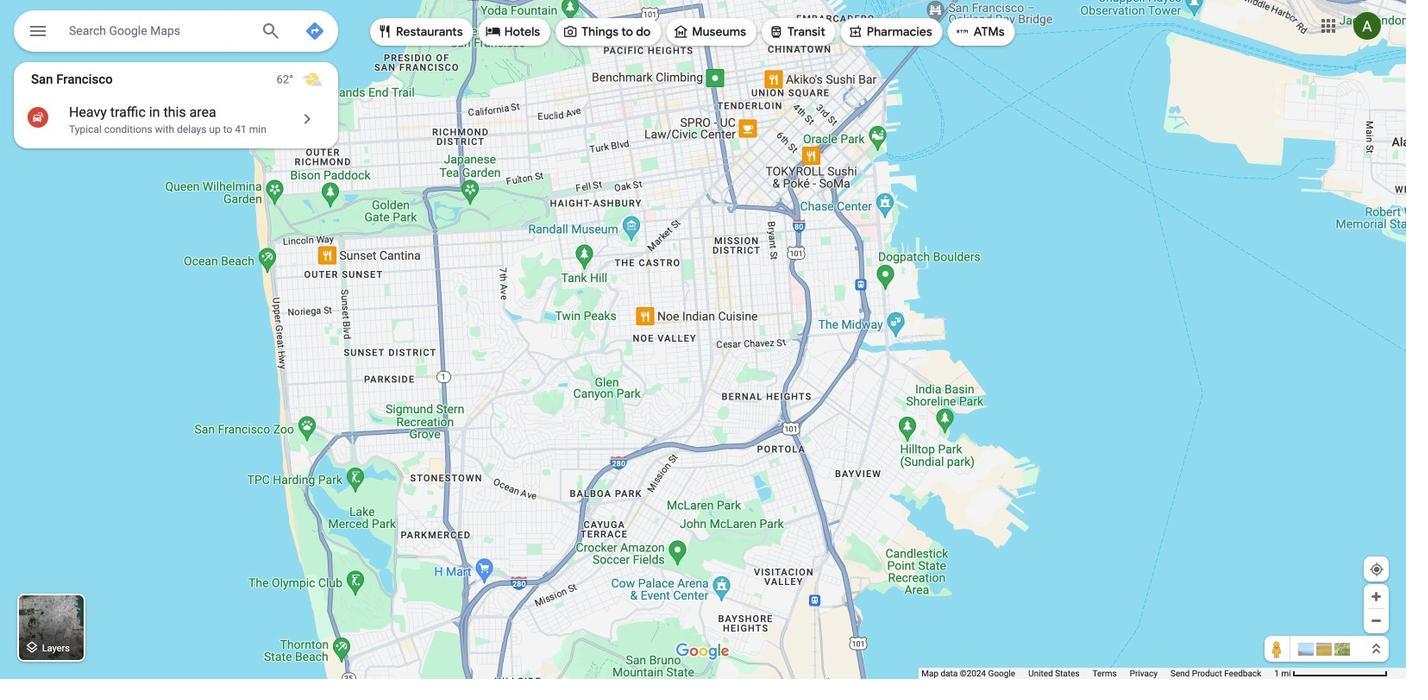 Task type: describe. For each thing, give the bounding box(es) containing it.
show your location image
[[1370, 562, 1385, 577]]

partly cloudy image
[[302, 69, 323, 90]]

none search field inside the google maps element
[[14, 10, 338, 57]]

show street view coverage image
[[1265, 636, 1291, 662]]

google maps element
[[0, 0, 1407, 679]]

san francisco region
[[14, 62, 338, 148]]



Task type: vqa. For each thing, say whether or not it's contained in the screenshot.
Sunday, March 10, 2024 element at the left
no



Task type: locate. For each thing, give the bounding box(es) containing it.
zoom in image
[[1371, 590, 1384, 603]]

None field
[[69, 20, 247, 41]]

san francisco weather group
[[277, 62, 338, 97]]

none field inside "search google maps" field
[[69, 20, 247, 41]]

zoom out image
[[1371, 615, 1384, 627]]

None search field
[[14, 10, 338, 57]]

Search Google Maps field
[[14, 10, 338, 57]]

google account: augustus odena  
(augustus@adept.ai) image
[[1354, 12, 1382, 40]]



